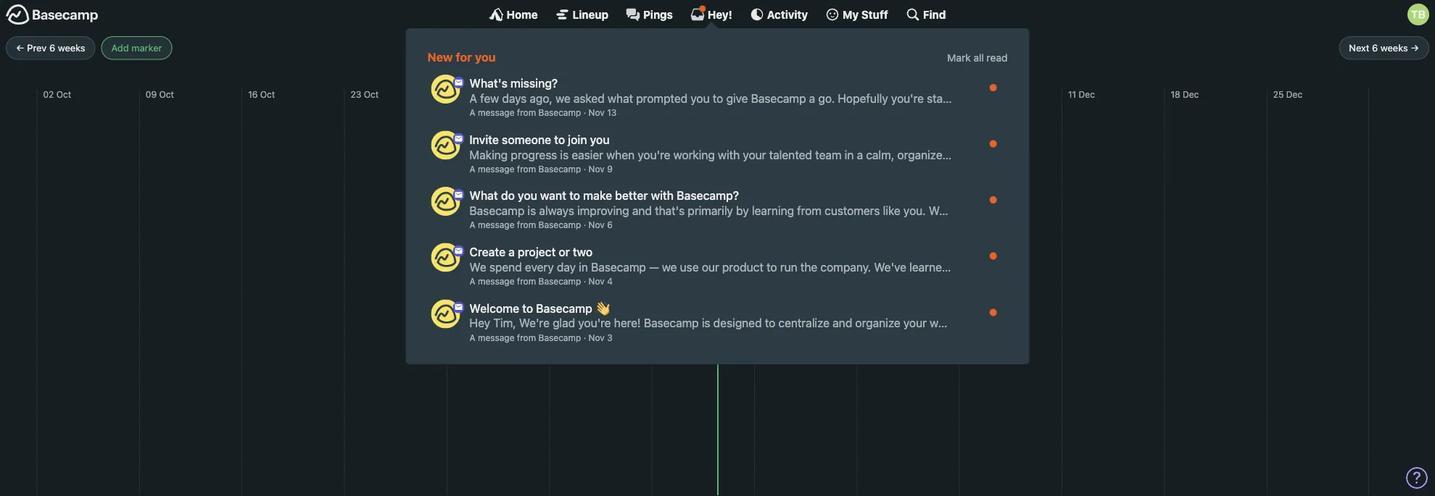 Task type: vqa. For each thing, say whether or not it's contained in the screenshot.
GOING
no



Task type: describe. For each thing, give the bounding box(es) containing it.
1 horizontal spatial projects
[[671, 245, 714, 258]]

13 inside main 'element'
[[607, 108, 617, 118]]

to left view
[[694, 274, 705, 287]]

lineup
[[573, 8, 609, 21]]

who's
[[874, 227, 905, 241]]

a message from basecamp nov 6
[[470, 220, 613, 230]]

to right the dates
[[632, 274, 642, 287]]

18
[[1171, 89, 1181, 99]]

0 vertical spatial on
[[594, 227, 607, 241]]

27 nov
[[863, 89, 892, 99]]

switch accounts image
[[6, 4, 99, 26]]

hey! button
[[691, 5, 733, 22]]

prev
[[27, 42, 47, 53]]

04
[[966, 89, 977, 99]]

pings
[[644, 8, 673, 21]]

welcome for welcome to the lineup!
[[525, 194, 588, 211]]

oct for 09 oct
[[159, 89, 174, 99]]

create a project or two
[[470, 245, 593, 259]]

what's
[[798, 227, 832, 241]]

plot
[[525, 227, 545, 241]]

lineup link
[[555, 7, 609, 22]]

20 nov
[[761, 89, 790, 99]]

1 vertical spatial the
[[761, 274, 778, 287]]

add marker link
[[101, 36, 172, 60]]

← prev 6 weeks
[[16, 42, 85, 53]]

my stuff button
[[826, 7, 889, 22]]

dec for 18 dec
[[1183, 89, 1199, 99]]

what's missing?
[[470, 76, 558, 90]]

0 horizontal spatial 6
[[49, 42, 55, 53]]

from for you
[[517, 220, 536, 230]]

create
[[470, 245, 506, 259]]

message for what's
[[478, 108, 515, 118]]

play,
[[847, 227, 871, 241]]

4
[[607, 277, 613, 287]]

home link
[[489, 7, 538, 22]]

👋
[[596, 302, 607, 315]]

0 horizontal spatial projects
[[548, 227, 591, 241]]

basecamp image for create a project or two
[[431, 243, 460, 273]]

a message from basecamp nov 4
[[470, 277, 613, 287]]

18 dec
[[1171, 89, 1199, 99]]

06 nov
[[556, 89, 585, 99]]

add for add start/end dates to a project to view it on the lineup.
[[525, 274, 546, 287]]

to up nov 6 "element"
[[591, 194, 605, 211]]

what do you want to make better with basecamp?
[[470, 189, 739, 203]]

message for invite
[[478, 164, 515, 174]]

what's
[[470, 76, 508, 90]]

want
[[540, 189, 567, 203]]

you for for
[[475, 50, 496, 64]]

invite
[[470, 133, 499, 147]]

basecamp down start/end
[[536, 302, 593, 315]]

snapshot
[[733, 227, 781, 241]]

1 weeks from the left
[[58, 42, 85, 53]]

stuff
[[862, 8, 889, 21]]

0 vertical spatial the
[[608, 194, 631, 211]]

11
[[1069, 89, 1077, 99]]

message for what
[[478, 220, 515, 230]]

visual
[[691, 227, 721, 241]]

onboarding image for invite someone to join you
[[453, 133, 465, 145]]

or
[[559, 245, 570, 259]]

you for do
[[518, 189, 537, 203]]

basecamp for you
[[539, 220, 581, 230]]

onboarding image for welcome to basecamp 👋
[[453, 302, 465, 314]]

1 horizontal spatial 13
[[658, 89, 668, 99]]

find button
[[906, 7, 946, 22]]

16 oct
[[248, 89, 275, 99]]

basecamp for to
[[539, 164, 581, 174]]

from for to
[[517, 164, 536, 174]]

to down a message from basecamp nov 4
[[522, 302, 533, 315]]

basecamp image for invite someone to join you
[[431, 131, 460, 160]]

welcome to basecamp 👋
[[470, 302, 607, 315]]

3
[[607, 333, 613, 343]]

a for create
[[470, 277, 476, 287]]

make
[[583, 189, 612, 203]]

06
[[556, 89, 567, 99]]

dec for 11 dec
[[1079, 89, 1095, 99]]

message for welcome
[[478, 333, 515, 343]]

02
[[43, 89, 54, 99]]

home
[[507, 8, 538, 21]]

13 nov
[[658, 89, 687, 99]]

oct for 02 oct
[[56, 89, 71, 99]]

find
[[923, 8, 946, 21]]

basecamp image for welcome to basecamp 👋
[[431, 300, 460, 329]]

a down when
[[645, 274, 651, 287]]

to left join
[[554, 133, 565, 147]]

2 weeks from the left
[[1381, 42, 1409, 53]]

message for create
[[478, 277, 515, 287]]

lineup!
[[634, 194, 685, 211]]

9
[[607, 164, 613, 174]]

20
[[761, 89, 772, 99]]

02 oct
[[43, 89, 71, 99]]

it
[[735, 274, 742, 287]]

onboarding image for create a project or two
[[453, 246, 465, 257]]

two
[[573, 245, 593, 259]]

basecamp image for what's missing?
[[431, 75, 460, 104]]

my stuff
[[843, 8, 889, 21]]

2 and from the left
[[744, 245, 764, 258]]

nov 9 element
[[589, 164, 613, 174]]

09 oct
[[146, 89, 174, 99]]

11 dec
[[1069, 89, 1095, 99]]

end.
[[767, 245, 790, 258]]

basecamp for basecamp
[[539, 333, 581, 343]]



Task type: locate. For each thing, give the bounding box(es) containing it.
oct right the 09
[[159, 89, 174, 99]]

better
[[615, 189, 648, 203]]

add for add marker
[[111, 42, 129, 53]]

basecamp for project
[[539, 277, 581, 287]]

6 down the welcome to the lineup!
[[607, 220, 613, 230]]

0 vertical spatial add
[[111, 42, 129, 53]]

add up "welcome to basecamp 👋"
[[525, 274, 546, 287]]

add
[[111, 42, 129, 53], [525, 274, 546, 287]]

nov 13 element
[[589, 108, 617, 118]]

welcome up a message from basecamp nov 6 on the top left of the page
[[525, 194, 588, 211]]

2 basecamp image from the top
[[431, 131, 460, 160]]

2 oct from the left
[[159, 89, 174, 99]]

1 horizontal spatial for
[[664, 227, 678, 241]]

2 horizontal spatial on
[[745, 274, 758, 287]]

read
[[987, 52, 1008, 64]]

0 horizontal spatial project
[[518, 245, 556, 259]]

0 vertical spatial for
[[456, 50, 472, 64]]

a message from basecamp nov 13
[[470, 108, 617, 118]]

tim burton image
[[1408, 4, 1430, 25]]

project
[[518, 245, 556, 259], [654, 274, 691, 287]]

04 dec
[[966, 89, 996, 99]]

1 vertical spatial welcome
[[470, 302, 520, 315]]

new for you
[[428, 50, 496, 64]]

you
[[475, 50, 496, 64], [590, 133, 610, 147], [518, 189, 537, 203]]

←
[[16, 42, 24, 53]]

1 vertical spatial for
[[664, 227, 678, 241]]

you right join
[[590, 133, 610, 147]]

5 oct from the left
[[467, 89, 482, 99]]

on up 'what,'
[[594, 227, 607, 241]]

a up create
[[470, 220, 476, 230]]

→
[[1411, 42, 1420, 53]]

6 right prev at the left top of the page
[[49, 42, 55, 53]]

dec for 04 dec
[[980, 89, 996, 99]]

30
[[453, 89, 464, 99]]

basecamp down or
[[539, 277, 581, 287]]

2 vertical spatial you
[[518, 189, 537, 203]]

4 from from the top
[[517, 277, 536, 287]]

mark all read
[[948, 52, 1008, 64]]

1 horizontal spatial the
[[761, 274, 778, 287]]

view
[[708, 274, 732, 287]]

a for invite
[[470, 164, 476, 174]]

a left "visual"
[[681, 227, 687, 241]]

on left 'what,'
[[569, 245, 583, 258]]

1 horizontal spatial on
[[594, 227, 607, 241]]

lineup.
[[781, 274, 819, 287]]

0 vertical spatial 13
[[658, 89, 668, 99]]

start/end
[[549, 274, 596, 287]]

0 vertical spatial you
[[475, 50, 496, 64]]

weeks
[[58, 42, 85, 53], [1381, 42, 1409, 53]]

1 dec from the left
[[980, 89, 996, 99]]

on
[[594, 227, 607, 241], [569, 245, 583, 258], [745, 274, 758, 287]]

dates
[[599, 274, 629, 287]]

a up what
[[470, 164, 476, 174]]

1 horizontal spatial weeks
[[1381, 42, 1409, 53]]

0 horizontal spatial the
[[608, 194, 631, 211]]

join
[[568, 133, 587, 147]]

the down end.
[[761, 274, 778, 287]]

a message from basecamp nov 3
[[470, 333, 613, 343]]

timeline
[[619, 227, 661, 241]]

1 horizontal spatial and
[[744, 245, 764, 258]]

1 horizontal spatial welcome
[[525, 194, 588, 211]]

2 horizontal spatial 6
[[1373, 42, 1378, 53]]

for right new at the left of the page
[[456, 50, 472, 64]]

1 from from the top
[[517, 108, 536, 118]]

1 horizontal spatial add
[[525, 274, 546, 287]]

basecamp image left what
[[431, 187, 460, 216]]

from for basecamp
[[517, 333, 536, 343]]

the
[[608, 194, 631, 211], [761, 274, 778, 287]]

add start/end dates to a project link
[[525, 274, 691, 287]]

and down the snapshot
[[744, 245, 764, 258]]

09
[[146, 89, 157, 99]]

1 vertical spatial basecamp image
[[431, 300, 460, 329]]

basecamp image for what do you want to make better with basecamp?
[[431, 187, 460, 216]]

working
[[525, 245, 566, 258]]

all
[[974, 52, 984, 64]]

23
[[351, 89, 361, 99]]

welcome down a message from basecamp nov 4
[[470, 302, 520, 315]]

weeks left →
[[1381, 42, 1409, 53]]

25 dec
[[1274, 89, 1303, 99]]

oct
[[56, 89, 71, 99], [159, 89, 174, 99], [260, 89, 275, 99], [364, 89, 379, 99], [467, 89, 482, 99]]

4 oct from the left
[[364, 89, 379, 99]]

dec right 04
[[980, 89, 996, 99]]

plot projects on a timeline for a visual a snapshot of what's in play, who's working on what, and when projects start and end.
[[525, 227, 905, 258]]

1 oct from the left
[[56, 89, 71, 99]]

new
[[428, 50, 453, 64]]

of
[[784, 227, 795, 241]]

nov
[[569, 89, 585, 99], [670, 89, 687, 99], [774, 89, 790, 99], [876, 89, 892, 99], [589, 108, 605, 118], [589, 164, 605, 174], [589, 220, 605, 230], [589, 277, 605, 287], [589, 333, 605, 343]]

start
[[717, 245, 741, 258]]

the up nov 6 "element"
[[608, 194, 631, 211]]

oct for 16 oct
[[260, 89, 275, 99]]

0 horizontal spatial weeks
[[58, 42, 85, 53]]

basecamp image left invite
[[431, 131, 460, 160]]

basecamp image down new at the left of the page
[[431, 75, 460, 104]]

1 basecamp image from the top
[[431, 243, 460, 273]]

from down "welcome to basecamp 👋"
[[517, 333, 536, 343]]

1 vertical spatial on
[[569, 245, 583, 258]]

5 message from the top
[[478, 333, 515, 343]]

mark
[[948, 52, 971, 64]]

for up when
[[664, 227, 678, 241]]

1 vertical spatial project
[[654, 274, 691, 287]]

projects
[[548, 227, 591, 241], [671, 245, 714, 258]]

27
[[863, 89, 874, 99]]

3 basecamp image from the top
[[431, 187, 460, 216]]

2 message from the top
[[478, 164, 515, 174]]

pings button
[[626, 7, 673, 22]]

message up do
[[478, 164, 515, 174]]

a inside 'element'
[[509, 245, 515, 259]]

1 basecamp image from the top
[[431, 75, 460, 104]]

1 vertical spatial add
[[525, 274, 546, 287]]

1 horizontal spatial project
[[654, 274, 691, 287]]

2 horizontal spatial you
[[590, 133, 610, 147]]

a down 30 oct
[[470, 108, 476, 118]]

2 vertical spatial basecamp image
[[431, 187, 460, 216]]

a for what
[[470, 220, 476, 230]]

4 a from the top
[[470, 277, 476, 287]]

1 vertical spatial you
[[590, 133, 610, 147]]

3 oct from the left
[[260, 89, 275, 99]]

nov 3 element
[[589, 333, 613, 343]]

from up create a project or two
[[517, 220, 536, 230]]

and down timeline
[[617, 245, 637, 258]]

0 horizontal spatial for
[[456, 50, 472, 64]]

23 oct
[[351, 89, 379, 99]]

what,
[[586, 245, 614, 258]]

a up start
[[724, 227, 730, 241]]

project down when
[[654, 274, 691, 287]]

marker
[[132, 42, 162, 53]]

a for welcome
[[470, 333, 476, 343]]

welcome
[[525, 194, 588, 211], [470, 302, 520, 315]]

invite someone to join you
[[470, 133, 610, 147]]

with
[[651, 189, 674, 203]]

projects down "visual"
[[671, 245, 714, 258]]

nov 4 element
[[589, 277, 613, 287]]

projects up or
[[548, 227, 591, 241]]

oct right 16
[[260, 89, 275, 99]]

0 horizontal spatial you
[[475, 50, 496, 64]]

from for project
[[517, 277, 536, 287]]

you right do
[[518, 189, 537, 203]]

oct right 02
[[56, 89, 71, 99]]

basecamp image
[[431, 243, 460, 273], [431, 300, 460, 329]]

someone
[[502, 133, 551, 147]]

2 onboarding image from the top
[[453, 133, 465, 145]]

4 onboarding image from the top
[[453, 302, 465, 314]]

basecamp down 06
[[539, 108, 581, 118]]

0 vertical spatial projects
[[548, 227, 591, 241]]

message
[[478, 108, 515, 118], [478, 164, 515, 174], [478, 220, 515, 230], [478, 277, 515, 287], [478, 333, 515, 343]]

dec right the '18'
[[1183, 89, 1199, 99]]

to right want
[[570, 189, 580, 203]]

0 horizontal spatial and
[[617, 245, 637, 258]]

when
[[640, 245, 668, 258]]

from up "welcome to basecamp 👋"
[[517, 277, 536, 287]]

from
[[517, 108, 536, 118], [517, 164, 536, 174], [517, 220, 536, 230], [517, 277, 536, 287], [517, 333, 536, 343]]

basecamp image
[[431, 75, 460, 104], [431, 131, 460, 160], [431, 187, 460, 216]]

1 message from the top
[[478, 108, 515, 118]]

3 dec from the left
[[1183, 89, 1199, 99]]

hey!
[[708, 8, 733, 21]]

0 vertical spatial basecamp image
[[431, 243, 460, 273]]

welcome for welcome to basecamp 👋
[[470, 302, 520, 315]]

0 horizontal spatial 13
[[607, 108, 617, 118]]

onboarding image
[[453, 189, 465, 201]]

a down "welcome to basecamp 👋"
[[470, 333, 476, 343]]

basecamp up or
[[539, 220, 581, 230]]

a message from basecamp nov 9
[[470, 164, 613, 174]]

oct right 23
[[364, 89, 379, 99]]

onboarding image for what's missing?
[[453, 77, 465, 88]]

in
[[835, 227, 844, 241]]

oct for 30 oct
[[467, 89, 482, 99]]

add start/end dates to a project to view it on the lineup.
[[525, 274, 819, 287]]

oct for 23 oct
[[364, 89, 379, 99]]

4 dec from the left
[[1287, 89, 1303, 99]]

3 onboarding image from the top
[[453, 246, 465, 257]]

welcome to the lineup!
[[525, 194, 685, 211]]

you up what's at top left
[[475, 50, 496, 64]]

1 vertical spatial 13
[[607, 108, 617, 118]]

next 6 weeks →
[[1350, 42, 1420, 53]]

6 inside main 'element'
[[607, 220, 613, 230]]

1 vertical spatial basecamp image
[[431, 131, 460, 160]]

5 from from the top
[[517, 333, 536, 343]]

do
[[501, 189, 515, 203]]

and
[[617, 245, 637, 258], [744, 245, 764, 258]]

welcome inside main 'element'
[[470, 302, 520, 315]]

message down create
[[478, 277, 515, 287]]

4 message from the top
[[478, 277, 515, 287]]

3 a from the top
[[470, 220, 476, 230]]

2 basecamp image from the top
[[431, 300, 460, 329]]

2 from from the top
[[517, 164, 536, 174]]

what
[[470, 189, 498, 203]]

3 from from the top
[[517, 220, 536, 230]]

a up 'what,'
[[610, 227, 616, 241]]

a right create
[[509, 245, 515, 259]]

1 onboarding image from the top
[[453, 77, 465, 88]]

basecamp down "welcome to basecamp 👋"
[[539, 333, 581, 343]]

project inside main 'element'
[[518, 245, 556, 259]]

0 vertical spatial project
[[518, 245, 556, 259]]

1 a from the top
[[470, 108, 476, 118]]

dec for 25 dec
[[1287, 89, 1303, 99]]

0 horizontal spatial on
[[569, 245, 583, 258]]

2 dec from the left
[[1079, 89, 1095, 99]]

for inside the plot projects on a timeline for a visual a snapshot of what's in play, who's working on what, and when projects start and end.
[[664, 227, 678, 241]]

1 vertical spatial projects
[[671, 245, 714, 258]]

16
[[248, 89, 258, 99]]

0 vertical spatial welcome
[[525, 194, 588, 211]]

next
[[1350, 42, 1370, 53]]

mark all read button
[[948, 50, 1008, 66]]

13
[[658, 89, 668, 99], [607, 108, 617, 118]]

oct right 30 at the top left
[[467, 89, 482, 99]]

25
[[1274, 89, 1284, 99]]

30 oct
[[453, 89, 482, 99]]

0 vertical spatial basecamp image
[[431, 75, 460, 104]]

5 a from the top
[[470, 333, 476, 343]]

main element
[[0, 0, 1436, 365]]

my
[[843, 8, 859, 21]]

add left marker
[[111, 42, 129, 53]]

dec right 11
[[1079, 89, 1095, 99]]

message up invite
[[478, 108, 515, 118]]

a
[[470, 108, 476, 118], [470, 164, 476, 174], [470, 220, 476, 230], [470, 277, 476, 287], [470, 333, 476, 343]]

from down someone
[[517, 164, 536, 174]]

0 horizontal spatial add
[[111, 42, 129, 53]]

0 horizontal spatial welcome
[[470, 302, 520, 315]]

message up create
[[478, 220, 515, 230]]

2 a from the top
[[470, 164, 476, 174]]

2 vertical spatial on
[[745, 274, 758, 287]]

activity
[[767, 8, 808, 21]]

message down "welcome to basecamp 👋"
[[478, 333, 515, 343]]

a for what's
[[470, 108, 476, 118]]

dec
[[980, 89, 996, 99], [1079, 89, 1095, 99], [1183, 89, 1199, 99], [1287, 89, 1303, 99]]

a down create
[[470, 277, 476, 287]]

from up someone
[[517, 108, 536, 118]]

3 message from the top
[[478, 220, 515, 230]]

1 horizontal spatial 6
[[607, 220, 613, 230]]

6 right next
[[1373, 42, 1378, 53]]

dec right 25
[[1287, 89, 1303, 99]]

project down plot on the top of page
[[518, 245, 556, 259]]

nov 6 element
[[589, 220, 613, 230]]

add marker
[[111, 42, 162, 53]]

weeks right prev at the left top of the page
[[58, 42, 85, 53]]

on right it
[[745, 274, 758, 287]]

missing?
[[511, 76, 558, 90]]

for inside main 'element'
[[456, 50, 472, 64]]

basecamp up want
[[539, 164, 581, 174]]

1 and from the left
[[617, 245, 637, 258]]

onboarding image
[[453, 77, 465, 88], [453, 133, 465, 145], [453, 246, 465, 257], [453, 302, 465, 314]]

1 horizontal spatial you
[[518, 189, 537, 203]]



